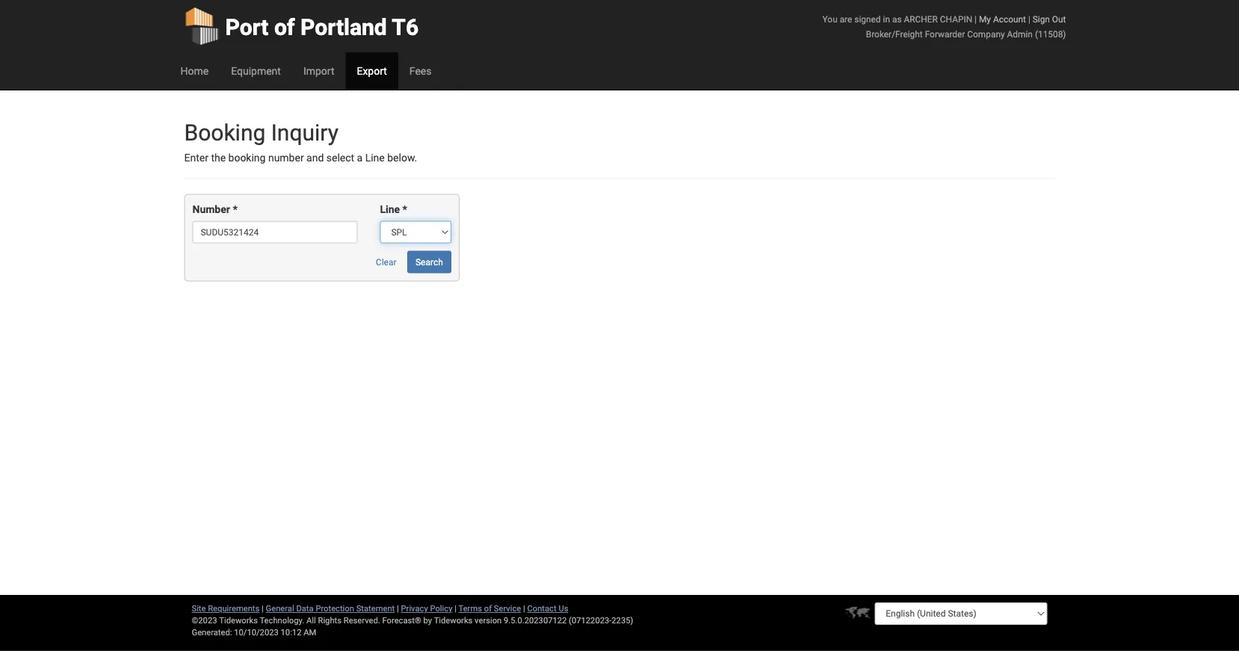 Task type: describe. For each thing, give the bounding box(es) containing it.
inquiry
[[271, 119, 339, 146]]

in
[[883, 14, 890, 24]]

search button
[[407, 251, 451, 273]]

* for line *
[[403, 203, 407, 216]]

| left my
[[975, 14, 977, 24]]

out
[[1053, 14, 1067, 24]]

policy
[[430, 604, 453, 613]]

search
[[416, 257, 443, 267]]

statement
[[356, 604, 395, 613]]

number
[[193, 203, 230, 216]]

t6
[[392, 14, 419, 40]]

forecast®
[[382, 616, 422, 625]]

service
[[494, 604, 521, 613]]

archer
[[904, 14, 938, 24]]

select
[[327, 152, 355, 164]]

broker/freight
[[866, 29, 923, 39]]

export
[[357, 65, 387, 77]]

number *
[[193, 203, 238, 216]]

generated:
[[192, 628, 232, 637]]

10/10/2023
[[234, 628, 279, 637]]

below.
[[387, 152, 417, 164]]

10:12
[[281, 628, 302, 637]]

booking
[[184, 119, 266, 146]]

home
[[181, 65, 209, 77]]

the
[[211, 152, 226, 164]]

terms
[[459, 604, 482, 613]]

my
[[979, 14, 991, 24]]

us
[[559, 604, 569, 613]]

protection
[[316, 604, 354, 613]]

site requirements link
[[192, 604, 260, 613]]

terms of service link
[[459, 604, 521, 613]]

booking
[[228, 152, 266, 164]]

(07122023-
[[569, 616, 612, 625]]

| up tideworks
[[455, 604, 457, 613]]

clear
[[376, 257, 397, 267]]

portland
[[301, 14, 387, 40]]

0 vertical spatial of
[[274, 14, 295, 40]]

general data protection statement link
[[266, 604, 395, 613]]

| left general
[[262, 604, 264, 613]]

equipment
[[231, 65, 281, 77]]

booking inquiry enter the booking number and select a line below.
[[184, 119, 417, 164]]

technology.
[[260, 616, 304, 625]]

| up 9.5.0.202307122
[[523, 604, 525, 613]]

Number * text field
[[193, 221, 358, 243]]

enter
[[184, 152, 209, 164]]

line inside booking inquiry enter the booking number and select a line below.
[[365, 152, 385, 164]]

2235)
[[612, 616, 634, 625]]

a
[[357, 152, 363, 164]]

sign
[[1033, 14, 1050, 24]]

account
[[994, 14, 1027, 24]]

contact us link
[[527, 604, 569, 613]]

forwarder
[[925, 29, 966, 39]]

privacy policy link
[[401, 604, 453, 613]]

fees button
[[398, 52, 443, 90]]

rights
[[318, 616, 342, 625]]

sign out link
[[1033, 14, 1067, 24]]

fees
[[410, 65, 432, 77]]

line *
[[380, 203, 407, 216]]



Task type: locate. For each thing, give the bounding box(es) containing it.
0 horizontal spatial *
[[233, 203, 238, 216]]

data
[[296, 604, 314, 613]]

general
[[266, 604, 294, 613]]

and
[[307, 152, 324, 164]]

* down below.
[[403, 203, 407, 216]]

import
[[303, 65, 335, 77]]

| up forecast®
[[397, 604, 399, 613]]

import button
[[292, 52, 346, 90]]

1 horizontal spatial of
[[484, 604, 492, 613]]

you
[[823, 14, 838, 24]]

my account link
[[979, 14, 1027, 24]]

admin
[[1008, 29, 1033, 39]]

port of portland t6 link
[[184, 0, 419, 52]]

of up version
[[484, 604, 492, 613]]

of right the "port"
[[274, 14, 295, 40]]

chapin
[[940, 14, 973, 24]]

are
[[840, 14, 853, 24]]

company
[[968, 29, 1005, 39]]

1 * from the left
[[233, 203, 238, 216]]

am
[[304, 628, 316, 637]]

as
[[893, 14, 902, 24]]

line
[[365, 152, 385, 164], [380, 203, 400, 216]]

©2023 tideworks
[[192, 616, 258, 625]]

of inside site requirements | general data protection statement | privacy policy | terms of service | contact us ©2023 tideworks technology. all rights reserved. forecast® by tideworks version 9.5.0.202307122 (07122023-2235) generated: 10/10/2023 10:12 am
[[484, 604, 492, 613]]

privacy
[[401, 604, 428, 613]]

by
[[424, 616, 432, 625]]

equipment button
[[220, 52, 292, 90]]

9.5.0.202307122
[[504, 616, 567, 625]]

line up clear on the left top of the page
[[380, 203, 400, 216]]

tideworks
[[434, 616, 473, 625]]

1 horizontal spatial *
[[403, 203, 407, 216]]

*
[[233, 203, 238, 216], [403, 203, 407, 216]]

* right number on the left
[[233, 203, 238, 216]]

contact
[[527, 604, 557, 613]]

you are signed in as archer chapin | my account | sign out broker/freight forwarder company admin (11508)
[[823, 14, 1067, 39]]

version
[[475, 616, 502, 625]]

all
[[307, 616, 316, 625]]

export button
[[346, 52, 398, 90]]

port
[[225, 14, 269, 40]]

1 vertical spatial of
[[484, 604, 492, 613]]

reserved.
[[344, 616, 380, 625]]

0 horizontal spatial of
[[274, 14, 295, 40]]

1 vertical spatial line
[[380, 203, 400, 216]]

home button
[[169, 52, 220, 90]]

number
[[268, 152, 304, 164]]

site requirements | general data protection statement | privacy policy | terms of service | contact us ©2023 tideworks technology. all rights reserved. forecast® by tideworks version 9.5.0.202307122 (07122023-2235) generated: 10/10/2023 10:12 am
[[192, 604, 634, 637]]

| left sign
[[1029, 14, 1031, 24]]

site
[[192, 604, 206, 613]]

clear button
[[368, 251, 405, 273]]

(11508)
[[1035, 29, 1067, 39]]

0 vertical spatial line
[[365, 152, 385, 164]]

of
[[274, 14, 295, 40], [484, 604, 492, 613]]

* for number *
[[233, 203, 238, 216]]

|
[[975, 14, 977, 24], [1029, 14, 1031, 24], [262, 604, 264, 613], [397, 604, 399, 613], [455, 604, 457, 613], [523, 604, 525, 613]]

requirements
[[208, 604, 260, 613]]

signed
[[855, 14, 881, 24]]

2 * from the left
[[403, 203, 407, 216]]

port of portland t6
[[225, 14, 419, 40]]

line right a
[[365, 152, 385, 164]]



Task type: vqa. For each thing, say whether or not it's contained in the screenshot.
equipment
yes



